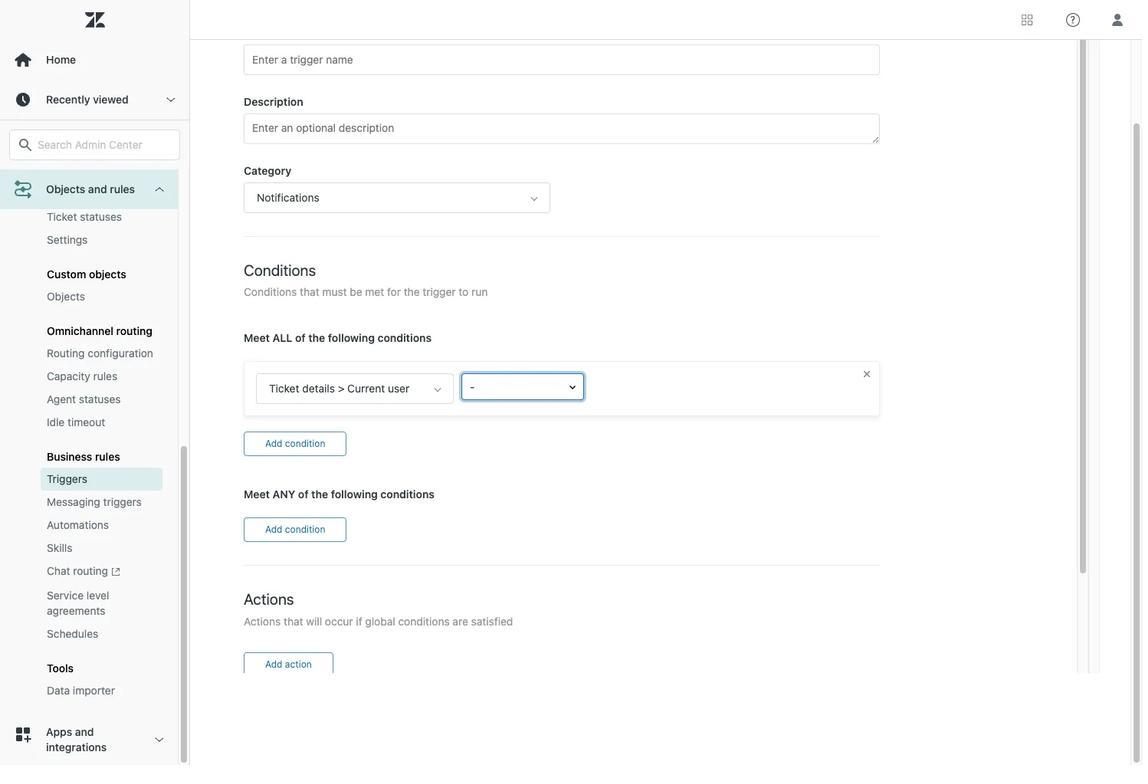Task type: locate. For each thing, give the bounding box(es) containing it.
schedules link
[[41, 622, 163, 645]]

omnichannel routing element
[[47, 325, 152, 338]]

idle
[[47, 416, 65, 429]]

business rules element
[[47, 450, 120, 463]]

fields
[[47, 164, 76, 177]]

None search field
[[2, 130, 188, 160]]

routing up level
[[73, 565, 108, 578]]

rules up ticket statuses link
[[110, 183, 135, 196]]

objects inside dropdown button
[[46, 183, 85, 196]]

Search Admin Center field
[[38, 138, 170, 152]]

routing
[[116, 325, 152, 338], [73, 565, 108, 578]]

objects and rules group
[[0, 97, 178, 714]]

ticket statuses element
[[47, 210, 122, 225]]

and up integrations
[[75, 725, 94, 738]]

0 horizontal spatial routing
[[73, 565, 108, 578]]

agent statuses link
[[41, 388, 163, 411]]

objects link
[[41, 286, 163, 309]]

rules up triggers link
[[95, 450, 120, 463]]

home
[[46, 53, 76, 66]]

objects down custom
[[47, 290, 85, 303]]

viewed
[[93, 93, 129, 106]]

data importer element
[[47, 683, 115, 698]]

objects and rules button
[[0, 169, 178, 209]]

and for apps
[[75, 725, 94, 738]]

statuses for ticket statuses
[[80, 210, 122, 223]]

ticket statuses
[[47, 210, 122, 223]]

routing up configuration at the left top
[[116, 325, 152, 338]]

tree item
[[0, 57, 178, 714]]

agent statuses
[[47, 393, 121, 406]]

rules
[[110, 183, 135, 196], [93, 370, 117, 383], [95, 450, 120, 463]]

fields link
[[41, 160, 163, 183]]

chat routing link
[[41, 560, 163, 584]]

timeout
[[68, 416, 105, 429]]

messaging triggers element
[[47, 495, 142, 510]]

primary element
[[0, 0, 190, 765]]

0 vertical spatial rules
[[110, 183, 135, 196]]

schedules element
[[47, 626, 98, 642]]

data importer link
[[41, 679, 163, 702]]

capacity rules
[[47, 370, 117, 383]]

settings link
[[41, 229, 163, 252]]

omnichannel
[[47, 325, 113, 338]]

and up ticket statuses link
[[88, 183, 107, 196]]

triggers
[[47, 473, 87, 486]]

integrations
[[46, 740, 107, 754]]

routing for chat routing
[[73, 565, 108, 578]]

0 vertical spatial objects
[[46, 183, 85, 196]]

statuses
[[80, 210, 122, 223], [79, 393, 121, 406]]

1 vertical spatial rules
[[93, 370, 117, 383]]

2 vertical spatial rules
[[95, 450, 120, 463]]

1 vertical spatial objects
[[47, 290, 85, 303]]

and
[[88, 183, 107, 196], [75, 725, 94, 738]]

objects for objects and rules
[[46, 183, 85, 196]]

custom objects element
[[47, 268, 126, 281]]

rules down the routing configuration link
[[93, 370, 117, 383]]

triggers link
[[41, 468, 163, 491]]

business
[[47, 450, 92, 463]]

routing configuration
[[47, 347, 153, 360]]

and for objects
[[88, 183, 107, 196]]

settings
[[47, 233, 88, 246]]

service level agreements link
[[41, 584, 163, 622]]

rules for capacity rules
[[93, 370, 117, 383]]

0 vertical spatial routing
[[116, 325, 152, 338]]

1 vertical spatial routing
[[73, 565, 108, 578]]

objects
[[46, 183, 85, 196], [47, 290, 85, 303]]

objects down fields element
[[46, 183, 85, 196]]

1 horizontal spatial routing
[[116, 325, 152, 338]]

routing
[[47, 347, 85, 360]]

tags link
[[41, 183, 163, 206]]

tree
[[0, 57, 189, 765]]

objects element
[[47, 289, 85, 305]]

and inside "apps and integrations"
[[75, 725, 94, 738]]

objects inside group
[[47, 290, 85, 303]]

messaging
[[47, 496, 100, 509]]

0 vertical spatial and
[[88, 183, 107, 196]]

tree item containing fields
[[0, 57, 178, 714]]

service
[[47, 589, 84, 602]]

1 vertical spatial and
[[75, 725, 94, 738]]

1 vertical spatial statuses
[[79, 393, 121, 406]]

ticket statuses link
[[41, 206, 163, 229]]

tools element
[[47, 662, 74, 675]]

statuses for agent statuses
[[79, 393, 121, 406]]

0 vertical spatial statuses
[[80, 210, 122, 223]]

rules for business rules
[[95, 450, 120, 463]]

tree containing fields
[[0, 57, 189, 765]]

routing for omnichannel routing
[[116, 325, 152, 338]]



Task type: describe. For each thing, give the bounding box(es) containing it.
apps and integrations
[[46, 725, 107, 754]]

messaging triggers
[[47, 496, 142, 509]]

capacity rules element
[[47, 369, 117, 384]]

importer
[[73, 684, 115, 697]]

custom
[[47, 268, 86, 281]]

routing configuration link
[[41, 342, 163, 365]]

agent statuses element
[[47, 392, 121, 407]]

idle timeout
[[47, 416, 105, 429]]

triggers
[[103, 496, 142, 509]]

skills link
[[41, 537, 163, 560]]

data importer
[[47, 684, 115, 697]]

recently viewed
[[46, 93, 129, 106]]

messaging triggers link
[[41, 491, 163, 514]]

settings element
[[47, 233, 88, 248]]

recently
[[46, 93, 90, 106]]

tags
[[47, 187, 70, 200]]

objects for objects
[[47, 290, 85, 303]]

omnichannel routing
[[47, 325, 152, 338]]

custom objects
[[47, 268, 126, 281]]

tools
[[47, 662, 74, 675]]

automations link
[[41, 514, 163, 537]]

level
[[87, 589, 109, 602]]

service level agreements
[[47, 589, 109, 617]]

chat routing element
[[47, 564, 120, 580]]

business rules
[[47, 450, 120, 463]]

zendesk products image
[[1022, 14, 1033, 25]]

capacity rules link
[[41, 365, 163, 388]]

chat routing
[[47, 565, 108, 578]]

none search field inside primary element
[[2, 130, 188, 160]]

home button
[[0, 40, 189, 80]]

tree item inside tree
[[0, 57, 178, 714]]

skills element
[[47, 541, 72, 556]]

objects and rules
[[46, 183, 135, 196]]

data
[[47, 684, 70, 697]]

agreements
[[47, 604, 105, 617]]

automations
[[47, 519, 109, 532]]

tree inside primary element
[[0, 57, 189, 765]]

recently viewed button
[[0, 80, 189, 120]]

chat
[[47, 565, 70, 578]]

agent
[[47, 393, 76, 406]]

objects
[[89, 268, 126, 281]]

help image
[[1067, 13, 1081, 26]]

tags element
[[47, 187, 70, 202]]

apps
[[46, 725, 72, 738]]

ticket
[[47, 210, 77, 223]]

rules inside dropdown button
[[110, 183, 135, 196]]

automations element
[[47, 518, 109, 533]]

schedules
[[47, 627, 98, 640]]

idle timeout element
[[47, 415, 105, 430]]

configuration
[[88, 347, 153, 360]]

skills
[[47, 542, 72, 555]]

service level agreements element
[[47, 588, 156, 619]]

apps and integrations button
[[0, 714, 178, 765]]

triggers element
[[47, 472, 87, 487]]

fields element
[[47, 164, 76, 179]]

user menu image
[[1108, 10, 1128, 30]]

capacity
[[47, 370, 90, 383]]

idle timeout link
[[41, 411, 163, 434]]

routing configuration element
[[47, 346, 153, 361]]



Task type: vqa. For each thing, say whether or not it's contained in the screenshot.
left
no



